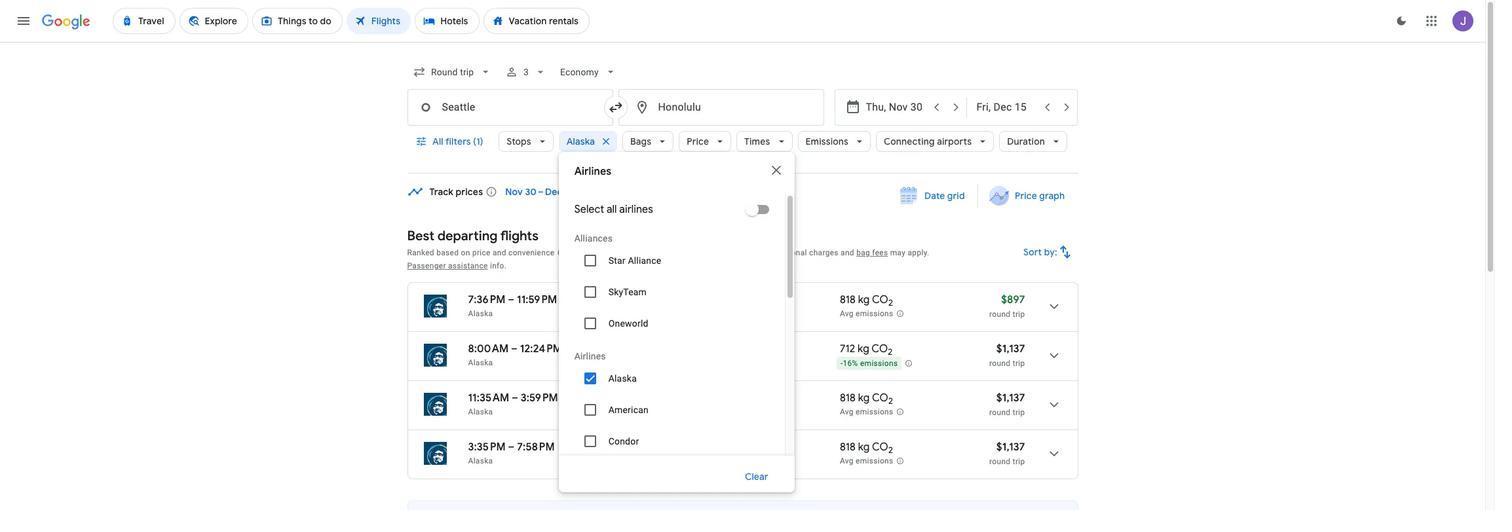 Task type: locate. For each thing, give the bounding box(es) containing it.
1 1137 us dollars text field from the top
[[997, 392, 1026, 405]]

1 vertical spatial $1,137
[[997, 392, 1026, 405]]

1 vertical spatial price
[[1016, 190, 1038, 202]]

condor
[[609, 437, 639, 447]]

$1,137 round trip
[[990, 343, 1026, 368], [990, 392, 1026, 418], [990, 441, 1026, 467]]

1 horizontal spatial and
[[841, 248, 855, 258]]

round down 897 us dollars text field at the right bottom of the page
[[990, 310, 1011, 319]]

– for 8:00 am
[[511, 343, 518, 356]]

alaska inside 7:36 pm – 11:59 pm alaska
[[468, 309, 493, 319]]

3 kg from the top
[[858, 392, 870, 405]]

price inside popup button
[[687, 136, 709, 147]]

2 avg emissions from the top
[[840, 408, 894, 417]]

alaska for 11:59 pm
[[468, 309, 493, 319]]

– right 7:36 pm text field
[[508, 294, 515, 307]]

round
[[990, 310, 1011, 319], [990, 359, 1011, 368], [990, 408, 1011, 418], [990, 458, 1011, 467]]

– right 8:00 am
[[511, 343, 518, 356]]

1 vertical spatial avg emissions
[[840, 408, 894, 417]]

1 trip from the top
[[1013, 310, 1026, 319]]

1 avg emissions from the top
[[840, 310, 894, 319]]

0 horizontal spatial price
[[687, 136, 709, 147]]

1 nonstop flight. element from the top
[[748, 294, 789, 309]]

price right bags popup button
[[687, 136, 709, 147]]

co for 12:24 pm
[[872, 343, 888, 356]]

6 hr 23 min
[[663, 441, 716, 454]]

0 vertical spatial 818
[[840, 294, 856, 307]]

charges
[[810, 248, 839, 258]]

3 round from the top
[[990, 408, 1011, 418]]

co inside 712 kg co 2
[[872, 343, 888, 356]]

emissions
[[806, 136, 849, 147]]

and left bag
[[841, 248, 855, 258]]

alaska up american
[[609, 374, 637, 384]]

2 $1,137 from the top
[[997, 392, 1026, 405]]

nonstop flight. element
[[748, 294, 789, 309], [748, 343, 789, 358], [748, 392, 789, 407], [748, 441, 789, 456]]

$1,137 round trip left flight details. leaves seattle-tacoma international airport at 3:35 pm on thursday, november 30 and arrives at daniel k. inouye international airport at 7:58 pm on thursday, november 30. image
[[990, 441, 1026, 467]]

trip left flight details. leaves seattle-tacoma international airport at 3:35 pm on thursday, november 30 and arrives at daniel k. inouye international airport at 7:58 pm on thursday, november 30. image
[[1013, 458, 1026, 467]]

0 vertical spatial avg emissions
[[840, 310, 894, 319]]

(1)
[[473, 136, 483, 147]]

-16% emissions
[[841, 359, 898, 369]]

Departure time: 3:35 PM. text field
[[468, 441, 506, 454]]

+
[[685, 248, 690, 258]]

1137 us dollars text field left flight details. leaves seattle-tacoma international airport at 3:35 pm on thursday, november 30 and arrives at daniel k. inouye international airport at 7:58 pm on thursday, november 30. image
[[997, 441, 1026, 454]]

2 818 from the top
[[840, 392, 856, 405]]

price inside button
[[1016, 190, 1038, 202]]

1 fees from the left
[[692, 248, 708, 258]]

2 vertical spatial $1,137 round trip
[[990, 441, 1026, 467]]

alaska inside popup button
[[567, 136, 595, 147]]

co for 11:59 pm
[[872, 294, 889, 307]]

learn more about ranking image
[[557, 247, 569, 259]]

none search field containing airlines
[[407, 56, 1079, 511]]

apply.
[[908, 248, 930, 258]]

airlines down the alaska popup button
[[575, 165, 612, 178]]

0 vertical spatial price
[[687, 136, 709, 147]]

2 vertical spatial 818 kg co 2
[[840, 441, 893, 456]]

3 co from the top
[[872, 392, 889, 405]]

1 vertical spatial 818
[[840, 392, 856, 405]]

2 for 11:59 pm
[[889, 298, 893, 309]]

1 avg from the top
[[840, 310, 854, 319]]

emissions button
[[798, 126, 871, 157]]

1137 US dollars text field
[[997, 392, 1026, 405], [997, 441, 1026, 454]]

leaves seattle-tacoma international airport at 8:00 am on thursday, november 30 and arrives at daniel k. inouye international airport at 12:24 pm on thursday, november 30. element
[[468, 343, 562, 356]]

nov
[[506, 186, 523, 198]]

2 vertical spatial avg emissions
[[840, 457, 894, 466]]

1 818 kg co 2 from the top
[[840, 294, 893, 309]]

may
[[891, 248, 906, 258]]

Departure time: 11:35 AM. text field
[[468, 392, 509, 405]]

Arrival time: 3:59 PM. text field
[[521, 392, 558, 405]]

and
[[493, 248, 507, 258], [841, 248, 855, 258]]

alaska down departure time: 3:35 pm. text field
[[468, 457, 493, 466]]

0 vertical spatial avg
[[840, 310, 854, 319]]

all filters (1)
[[432, 136, 483, 147]]

2 round from the top
[[990, 359, 1011, 368]]

1 vertical spatial 818 kg co 2
[[840, 392, 893, 407]]

alaska inside 3:35 pm – 7:58 pm alaska
[[468, 457, 493, 466]]

grid
[[947, 190, 965, 202]]

– for 11:35 am
[[512, 392, 518, 405]]

fees right + at the left
[[692, 248, 708, 258]]

leaves seattle-tacoma international airport at 3:35 pm on thursday, november 30 and arrives at daniel k. inouye international airport at 7:58 pm on thursday, november 30. element
[[468, 441, 555, 454]]

avg emissions
[[840, 310, 894, 319], [840, 408, 894, 417], [840, 457, 894, 466]]

2 airlines from the top
[[575, 351, 606, 362]]

min
[[698, 441, 716, 454]]

round down 1137 us dollars text box on the right of the page
[[990, 359, 1011, 368]]

airlines
[[575, 165, 612, 178], [575, 351, 606, 362]]

3 2 from the top
[[889, 396, 893, 407]]

Departure time: 7:36 PM. text field
[[468, 294, 506, 307]]

818 kg co 2 for $1,137
[[840, 392, 893, 407]]

round left flight details. leaves seattle-tacoma international airport at 3:35 pm on thursday, november 30 and arrives at daniel k. inouye international airport at 7:58 pm on thursday, november 30. image
[[990, 458, 1011, 467]]

1 vertical spatial 1137 us dollars text field
[[997, 441, 1026, 454]]

and right 'price'
[[493, 248, 507, 258]]

2 kg from the top
[[858, 343, 870, 356]]

– left 3:59 pm text field
[[512, 392, 518, 405]]

0 vertical spatial $1,137 round trip
[[990, 343, 1026, 368]]

818
[[840, 294, 856, 307], [840, 392, 856, 405], [840, 441, 856, 454]]

alaska inside 8:00 am – 12:24 pm alaska
[[468, 359, 493, 368]]

round for 12:24 pm
[[990, 359, 1011, 368]]

3:59 pm
[[521, 392, 558, 405]]

star alliance
[[609, 256, 662, 266]]

$1,137 down $897 round trip
[[997, 343, 1026, 356]]

$1,137 round trip left the flight details. leaves seattle-tacoma international airport at 11:35 am on thursday, november 30 and arrives at daniel k. inouye international airport at 3:59 pm on thursday, november 30. icon
[[990, 392, 1026, 418]]

Arrival time: 11:59 PM. text field
[[517, 294, 557, 307]]

clear button
[[730, 461, 784, 493]]

$1,137 left flight details. leaves seattle-tacoma international airport at 3:35 pm on thursday, november 30 and arrives at daniel k. inouye international airport at 7:58 pm on thursday, november 30. image
[[997, 441, 1026, 454]]

2 nonstop flight. element from the top
[[748, 343, 789, 358]]

0 vertical spatial airlines
[[575, 165, 612, 178]]

2 2 from the top
[[888, 347, 893, 358]]

None field
[[407, 60, 497, 84], [555, 60, 622, 84], [407, 60, 497, 84], [555, 60, 622, 84]]

3 inside 3 'popup button'
[[524, 67, 529, 77]]

3 818 kg co 2 from the top
[[840, 441, 893, 456]]

0 vertical spatial 818 kg co 2
[[840, 294, 893, 309]]

kg
[[858, 294, 870, 307], [858, 343, 870, 356], [858, 392, 870, 405], [858, 441, 870, 454]]

nonstop
[[748, 294, 789, 307], [748, 343, 789, 356], [748, 392, 789, 405], [748, 441, 789, 454]]

12:24 pm
[[520, 343, 562, 356]]

0 horizontal spatial and
[[493, 248, 507, 258]]

1 vertical spatial airlines
[[575, 351, 606, 362]]

2 818 kg co 2 from the top
[[840, 392, 893, 407]]

prices include required taxes + fees for 3 passengers. optional charges and bag fees may apply. passenger assistance
[[407, 248, 930, 271]]

2 nonstop from the top
[[748, 343, 789, 356]]

price for price graph
[[1016, 190, 1038, 202]]

$1,137 left the flight details. leaves seattle-tacoma international airport at 11:35 am on thursday, november 30 and arrives at daniel k. inouye international airport at 3:59 pm on thursday, november 30. icon
[[997, 392, 1026, 405]]

– right 3:35 pm
[[508, 441, 515, 454]]

optional
[[777, 248, 807, 258]]

trip down the $897
[[1013, 310, 1026, 319]]

times
[[745, 136, 771, 147]]

– inside 3:35 pm – 7:58 pm alaska
[[508, 441, 515, 454]]

– inside 7:36 pm – 11:59 pm alaska
[[508, 294, 515, 307]]

airlines right arrival time: 12:24 pm. text box
[[575, 351, 606, 362]]

close dialog image
[[769, 163, 784, 178]]

price
[[473, 248, 491, 258]]

round left the flight details. leaves seattle-tacoma international airport at 11:35 am on thursday, november 30 and arrives at daniel k. inouye international airport at 3:59 pm on thursday, november 30. icon
[[990, 408, 1011, 418]]

1 kg from the top
[[858, 294, 870, 307]]

1 vertical spatial avg
[[840, 408, 854, 417]]

round inside $897 round trip
[[990, 310, 1011, 319]]

alaska up 15
[[567, 136, 595, 147]]

fees right bag
[[873, 248, 888, 258]]

alliance
[[628, 256, 662, 266]]

1 818 from the top
[[840, 294, 856, 307]]

1 horizontal spatial fees
[[873, 248, 888, 258]]

passengers.
[[730, 248, 774, 258]]

on
[[461, 248, 470, 258]]

0 horizontal spatial fees
[[692, 248, 708, 258]]

None search field
[[407, 56, 1079, 511]]

4 co from the top
[[872, 441, 889, 454]]

1137 us dollars text field left the flight details. leaves seattle-tacoma international airport at 11:35 am on thursday, november 30 and arrives at daniel k. inouye international airport at 3:59 pm on thursday, november 30. icon
[[997, 392, 1026, 405]]

learn more about tracked prices image
[[486, 186, 498, 198]]

2 trip from the top
[[1013, 359, 1026, 368]]

leaves seattle-tacoma international airport at 11:35 am on thursday, november 30 and arrives at daniel k. inouye international airport at 3:59 pm on thursday, november 30. element
[[468, 392, 558, 405]]

– inside 8:00 am – 12:24 pm alaska
[[511, 343, 518, 356]]

3 nonstop from the top
[[748, 392, 789, 405]]

0 vertical spatial 1137 us dollars text field
[[997, 392, 1026, 405]]

nonstop for 3:59 pm
[[748, 392, 789, 405]]

1 round from the top
[[990, 310, 1011, 319]]

trip inside $897 round trip
[[1013, 310, 1026, 319]]

1 vertical spatial $1,137 round trip
[[990, 392, 1026, 418]]

4 trip from the top
[[1013, 458, 1026, 467]]

stops button
[[499, 126, 554, 157]]

1 nonstop from the top
[[748, 294, 789, 307]]

ranked
[[407, 248, 435, 258]]

1 airlines from the top
[[575, 165, 612, 178]]

2 vertical spatial 818
[[840, 441, 856, 454]]

1 $1,137 from the top
[[997, 343, 1026, 356]]

2 fees from the left
[[873, 248, 888, 258]]

star
[[609, 256, 626, 266]]

2 for 3:59 pm
[[889, 396, 893, 407]]

1 horizontal spatial 3
[[723, 248, 727, 258]]

alaska inside 11:35 am – 3:59 pm alaska
[[468, 408, 493, 417]]

date grid
[[925, 190, 965, 202]]

trip for 11:59 pm
[[1013, 310, 1026, 319]]

for
[[710, 248, 721, 258]]

1 horizontal spatial price
[[1016, 190, 1038, 202]]

kg inside 712 kg co 2
[[858, 343, 870, 356]]

2 and from the left
[[841, 248, 855, 258]]

0 vertical spatial 3
[[524, 67, 529, 77]]

nonstop for 12:24 pm
[[748, 343, 789, 356]]

round for 11:59 pm
[[990, 310, 1011, 319]]

emissions
[[856, 310, 894, 319], [861, 359, 898, 369], [856, 408, 894, 417], [856, 457, 894, 466]]

3 avg emissions from the top
[[840, 457, 894, 466]]

american
[[609, 405, 649, 416]]

bags
[[631, 136, 652, 147]]

1 $1,137 round trip from the top
[[990, 343, 1026, 368]]

2 co from the top
[[872, 343, 888, 356]]

3
[[524, 67, 529, 77], [723, 248, 727, 258]]

2 vertical spatial avg
[[840, 457, 854, 466]]

trip down 1137 us dollars text box on the right of the page
[[1013, 359, 1026, 368]]

clear
[[745, 471, 769, 483]]

2 vertical spatial $1,137
[[997, 441, 1026, 454]]

1 vertical spatial 3
[[723, 248, 727, 258]]

price
[[687, 136, 709, 147], [1016, 190, 1038, 202]]

nonstop flight. element for 3:59 pm
[[748, 392, 789, 407]]

2 inside 712 kg co 2
[[888, 347, 893, 358]]

$1,137
[[997, 343, 1026, 356], [997, 392, 1026, 405], [997, 441, 1026, 454]]

0 horizontal spatial 3
[[524, 67, 529, 77]]

4 nonstop from the top
[[748, 441, 789, 454]]

1 2 from the top
[[889, 298, 893, 309]]

Departure time: 8:00 AM. text field
[[468, 343, 509, 356]]

$1,137 round trip left flight details. leaves seattle-tacoma international airport at 8:00 am on thursday, november 30 and arrives at daniel k. inouye international airport at 12:24 pm on thursday, november 30. "image"
[[990, 343, 1026, 368]]

alaska down 7:36 pm text field
[[468, 309, 493, 319]]

897 US dollars text field
[[1002, 294, 1026, 307]]

trip for 3:59 pm
[[1013, 408, 1026, 418]]

co for 3:59 pm
[[872, 392, 889, 405]]

0 vertical spatial $1,137
[[997, 343, 1026, 356]]

alaska down '8:00 am' text field
[[468, 359, 493, 368]]

7:36 pm – 11:59 pm alaska
[[468, 294, 557, 319]]

convenience
[[509, 248, 555, 258]]

None text field
[[407, 89, 613, 126], [618, 89, 824, 126], [407, 89, 613, 126], [618, 89, 824, 126]]

1 and from the left
[[493, 248, 507, 258]]

2 avg from the top
[[840, 408, 854, 417]]

avg emissions for $1,137
[[840, 408, 894, 417]]

2 $1,137 round trip from the top
[[990, 392, 1026, 418]]

nonstop flight. element for 11:59 pm
[[748, 294, 789, 309]]

3 nonstop flight. element from the top
[[748, 392, 789, 407]]

1 co from the top
[[872, 294, 889, 307]]

alaska down 11:35 am text box at the bottom of page
[[468, 408, 493, 417]]

avg for $897
[[840, 310, 854, 319]]

alaska
[[567, 136, 595, 147], [468, 309, 493, 319], [468, 359, 493, 368], [609, 374, 637, 384], [468, 408, 493, 417], [468, 457, 493, 466]]

avg
[[840, 310, 854, 319], [840, 408, 854, 417], [840, 457, 854, 466]]

condor only image
[[717, 426, 769, 458]]

kg for 12:24 pm
[[858, 343, 870, 356]]

trip
[[1013, 310, 1026, 319], [1013, 359, 1026, 368], [1013, 408, 1026, 418], [1013, 458, 1026, 467]]

swap origin and destination. image
[[608, 100, 624, 115]]

trip left the flight details. leaves seattle-tacoma international airport at 11:35 am on thursday, november 30 and arrives at daniel k. inouye international airport at 3:59 pm on thursday, november 30. icon
[[1013, 408, 1026, 418]]

price left graph at top right
[[1016, 190, 1038, 202]]

3 trip from the top
[[1013, 408, 1026, 418]]

– inside 11:35 am – 3:59 pm alaska
[[512, 392, 518, 405]]

select all airlines
[[575, 203, 654, 216]]

$1,137 round trip for 818
[[990, 392, 1026, 418]]



Task type: vqa. For each thing, say whether or not it's contained in the screenshot.

no



Task type: describe. For each thing, give the bounding box(es) containing it.
sort by: button
[[1018, 237, 1079, 268]]

3:35 pm
[[468, 441, 506, 454]]

$1,137 for 712
[[997, 343, 1026, 356]]

change appearance image
[[1386, 5, 1418, 37]]

11:59 pm
[[517, 294, 557, 307]]

flight details. leaves seattle-tacoma international airport at 7:36 pm on thursday, november 30 and arrives at daniel k. inouye international airport at 11:59 pm on thursday, november 30. image
[[1039, 291, 1070, 322]]

– for 3:35 pm
[[508, 441, 515, 454]]

alaska for 12:24 pm
[[468, 359, 493, 368]]

include
[[602, 248, 629, 258]]

712 kg co 2
[[840, 343, 893, 358]]

818 for $897
[[840, 294, 856, 307]]

alaska for 3:59 pm
[[468, 408, 493, 417]]

departing
[[438, 228, 498, 244]]

price graph button
[[981, 184, 1076, 208]]

airports
[[937, 136, 972, 147]]

times button
[[737, 126, 793, 157]]

passenger assistance button
[[407, 262, 488, 271]]

required
[[631, 248, 661, 258]]

all
[[432, 136, 443, 147]]

3 818 from the top
[[840, 441, 856, 454]]

4 2 from the top
[[889, 445, 893, 456]]

3 $1,137 from the top
[[997, 441, 1026, 454]]

4 nonstop flight. element from the top
[[748, 441, 789, 456]]

alaska for 7:58 pm
[[468, 457, 493, 466]]

track
[[430, 186, 454, 198]]

oneworld
[[609, 319, 649, 329]]

2 for 12:24 pm
[[888, 347, 893, 358]]

flights
[[501, 228, 539, 244]]

23
[[684, 441, 695, 454]]

kg for 11:59 pm
[[858, 294, 870, 307]]

3 inside prices include required taxes + fees for 3 passengers. optional charges and bag fees may apply. passenger assistance
[[723, 248, 727, 258]]

filters
[[445, 136, 471, 147]]

duration
[[1008, 136, 1045, 147]]

8:00 am
[[468, 343, 509, 356]]

connecting airports
[[884, 136, 972, 147]]

818 kg co 2 for $897
[[840, 294, 893, 309]]

7:36 pm
[[468, 294, 506, 307]]

all filters (1) button
[[407, 126, 494, 157]]

avg for $1,137
[[840, 408, 854, 417]]

assistance
[[448, 262, 488, 271]]

$1,137 round trip for 712
[[990, 343, 1026, 368]]

$897
[[1002, 294, 1026, 307]]

3 avg from the top
[[840, 457, 854, 466]]

graph
[[1040, 190, 1065, 202]]

8:00 am – 12:24 pm alaska
[[468, 343, 562, 368]]

3:35 pm – 7:58 pm alaska
[[468, 441, 555, 466]]

bag fees button
[[857, 248, 888, 258]]

4 kg from the top
[[858, 441, 870, 454]]

select
[[575, 203, 604, 216]]

$897 round trip
[[990, 294, 1026, 319]]

date grid button
[[891, 184, 976, 208]]

stops
[[507, 136, 531, 147]]

-
[[841, 359, 843, 369]]

best departing flights
[[407, 228, 539, 244]]

nonstop for 11:59 pm
[[748, 294, 789, 307]]

date
[[925, 190, 945, 202]]

duration button
[[1000, 126, 1068, 157]]

712
[[840, 343, 856, 356]]

flight details. leaves seattle-tacoma international airport at 3:35 pm on thursday, november 30 and arrives at daniel k. inouye international airport at 7:58 pm on thursday, november 30. image
[[1039, 439, 1070, 470]]

prices
[[577, 248, 600, 258]]

skyteam
[[609, 287, 647, 298]]

best
[[407, 228, 435, 244]]

based
[[437, 248, 459, 258]]

price graph
[[1016, 190, 1065, 202]]

bag
[[857, 248, 871, 258]]

flight details. leaves seattle-tacoma international airport at 8:00 am on thursday, november 30 and arrives at daniel k. inouye international airport at 12:24 pm on thursday, november 30. image
[[1039, 340, 1070, 372]]

by:
[[1044, 246, 1058, 258]]

all
[[607, 203, 617, 216]]

sort by:
[[1024, 246, 1058, 258]]

trip for 12:24 pm
[[1013, 359, 1026, 368]]

3 $1,137 round trip from the top
[[990, 441, 1026, 467]]

11:35 am – 3:59 pm alaska
[[468, 392, 558, 417]]

3 button
[[500, 56, 552, 88]]

prices
[[456, 186, 483, 198]]

15
[[565, 186, 575, 198]]

nonstop flight. element for 12:24 pm
[[748, 343, 789, 358]]

Departure text field
[[866, 90, 927, 125]]

price button
[[679, 126, 732, 157]]

alaska button
[[559, 126, 617, 157]]

6
[[663, 441, 669, 454]]

airlines
[[620, 203, 654, 216]]

7:58 pm
[[517, 441, 555, 454]]

avg emissions for $897
[[840, 310, 894, 319]]

ranked based on price and convenience
[[407, 248, 555, 258]]

connecting airports button
[[876, 126, 995, 157]]

find the best price region
[[407, 184, 1079, 218]]

best departing flights main content
[[407, 184, 1079, 511]]

11:35 am
[[468, 392, 509, 405]]

$1,137 for 818
[[997, 392, 1026, 405]]

hr
[[672, 441, 682, 454]]

Arrival time: 7:58 PM. text field
[[517, 441, 555, 454]]

connecting
[[884, 136, 935, 147]]

nov 30 – dec 15
[[506, 186, 575, 198]]

leaves seattle-tacoma international airport at 7:36 pm on thursday, november 30 and arrives at daniel k. inouye international airport at 11:59 pm on thursday, november 30. element
[[468, 294, 557, 307]]

main menu image
[[16, 13, 31, 29]]

price for price
[[687, 136, 709, 147]]

kg for 3:59 pm
[[858, 392, 870, 405]]

total duration 6 hr 23 min. element
[[663, 441, 748, 456]]

and inside prices include required taxes + fees for 3 passengers. optional charges and bag fees may apply. passenger assistance
[[841, 248, 855, 258]]

16%
[[843, 359, 858, 369]]

bags button
[[623, 126, 674, 157]]

round for 3:59 pm
[[990, 408, 1011, 418]]

sort
[[1024, 246, 1042, 258]]

Arrival time: 12:24 PM. text field
[[520, 343, 562, 356]]

– for 7:36 pm
[[508, 294, 515, 307]]

30 – dec
[[525, 186, 563, 198]]

2 1137 us dollars text field from the top
[[997, 441, 1026, 454]]

track prices
[[430, 186, 483, 198]]

passenger
[[407, 262, 446, 271]]

4 round from the top
[[990, 458, 1011, 467]]

flight details. leaves seattle-tacoma international airport at 11:35 am on thursday, november 30 and arrives at daniel k. inouye international airport at 3:59 pm on thursday, november 30. image
[[1039, 389, 1070, 421]]

818 for $1,137
[[840, 392, 856, 405]]

loading results progress bar
[[0, 42, 1486, 45]]

alliances
[[575, 233, 613, 244]]

1137 US dollars text field
[[997, 343, 1026, 356]]

Return text field
[[977, 90, 1037, 125]]

taxes
[[663, 248, 683, 258]]



